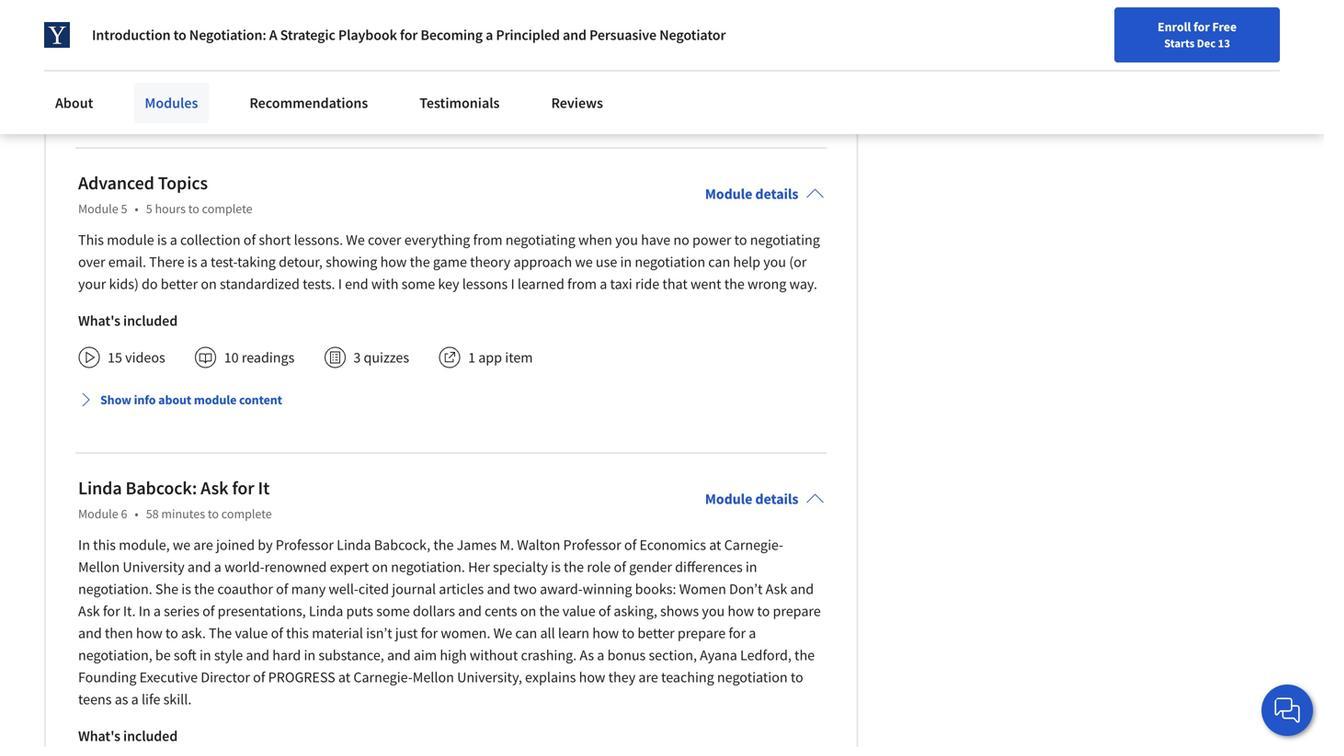 Task type: describe. For each thing, give the bounding box(es) containing it.
better inside in this module, we are joined by professor linda babcock, the james m. walton professor of economics at carnegie- mellon university and a world-renowned expert on negotiation. her specialty is the role of gender differences in negotiation. she is the coauthor of many well-cited journal articles and two award-winning books: women don't ask and ask for it. in a series of presentations, linda puts some dollars and cents on the value of asking, shows you how to prepare and then how to ask. the value of this material isn't just for women. we can all learn how to better prepare for a negotiation, be soft in style and hard in substance, and aim high without crashing. as a bonus section, ayana ledford, the founding executive director of progress at carnegie-mellon university, explains how they are teaching negotiation to teens as a life skill.
[[638, 625, 675, 643]]

your inside the hide info about module content region
[[123, 88, 151, 106]]

when
[[578, 231, 612, 249]]

ayana
[[700, 647, 737, 665]]

the up all
[[539, 603, 560, 621]]

and left world-
[[188, 558, 211, 577]]

0 vertical spatial 60
[[226, 51, 241, 69]]

for inside enroll for free starts dec 13
[[1194, 18, 1210, 35]]

ledford,
[[740, 647, 792, 665]]

0 vertical spatial from
[[473, 231, 503, 249]]

and left hard
[[246, 647, 269, 665]]

0 horizontal spatial value
[[235, 625, 268, 643]]

and down just
[[387, 647, 411, 665]]

principled
[[496, 26, 560, 44]]

with
[[371, 275, 399, 294]]

help
[[733, 253, 761, 271]]

test-
[[211, 253, 237, 271]]

(or
[[789, 253, 807, 271]]

1 i from the left
[[338, 275, 342, 294]]

how down as
[[579, 669, 606, 687]]

about
[[158, 392, 191, 409]]

way.
[[790, 275, 817, 294]]

1 horizontal spatial on
[[372, 558, 388, 577]]

2 what's included from the top
[[78, 728, 178, 746]]

the down the everything on the top of the page
[[410, 253, 430, 271]]

progress
[[268, 669, 335, 687]]

how up as
[[592, 625, 619, 643]]

details for linda babcock: ask for it
[[755, 490, 799, 509]]

1 app item inside the hide info about module content region
[[108, 51, 173, 69]]

how inside the this module is a collection of short lessons. we cover everything from negotiating when you have no power to negotiating over email. there is a test-taking detour, showing how the game theory approach we use in negotiation can help you (or your kids) do better on standardized tests. i end with some key lessons i learned from a taxi ride that went the wrong way.
[[380, 253, 407, 271]]

show notifications image
[[1110, 23, 1132, 45]]

details for advanced topics
[[755, 185, 799, 203]]

module details for advanced topics
[[705, 185, 799, 203]]

module inside "linda babcock: ask for it module 6 • 58 minutes to complete"
[[78, 506, 118, 523]]

to down don't
[[757, 603, 770, 621]]

13
[[1218, 36, 1230, 51]]

2 professor from the left
[[563, 536, 621, 555]]

1 5 from the left
[[121, 201, 127, 217]]

in right soft
[[200, 647, 211, 665]]

high
[[440, 647, 467, 665]]

and up women.
[[458, 603, 482, 621]]

playbook
[[338, 26, 397, 44]]

0 horizontal spatial carnegie-
[[353, 669, 413, 687]]

it.
[[123, 603, 136, 621]]

specialty
[[493, 558, 548, 577]]

1 horizontal spatial carnegie-
[[724, 536, 784, 555]]

15 videos
[[108, 349, 165, 367]]

all
[[540, 625, 555, 643]]

we inside the this module is a collection of short lessons. we cover everything from negotiating when you have no power to negotiating over email. there is a test-taking detour, showing how the game theory approach we use in negotiation can help you (or your kids) do better on standardized tests. i end with some key lessons i learned from a taxi ride that went the wrong way.
[[346, 231, 365, 249]]

yale university image
[[44, 22, 70, 48]]

as
[[115, 691, 128, 709]]

introduction to negotiation: a strategic playbook for becoming a principled and persuasive negotiator
[[92, 26, 726, 44]]

joined
[[216, 536, 255, 555]]

0 horizontal spatial are
[[193, 536, 213, 555]]

for up ayana
[[729, 625, 746, 643]]

taking
[[237, 253, 276, 271]]

1 vertical spatial ask
[[766, 580, 787, 599]]

negotiator
[[659, 26, 726, 44]]

1 vertical spatial this
[[286, 625, 309, 643]]

asking,
[[614, 603, 657, 621]]

2 horizontal spatial you
[[763, 253, 786, 271]]

theory
[[470, 253, 511, 271]]

0 vertical spatial this
[[93, 536, 116, 555]]

2 5 from the left
[[146, 201, 152, 217]]

module inside 'advanced topics module 5 • 5 hours to complete'
[[78, 201, 118, 217]]

0 horizontal spatial mellon
[[78, 558, 120, 577]]

differences
[[675, 558, 743, 577]]

is up there on the left top of page
[[157, 231, 167, 249]]

your inside the this module is a collection of short lessons. we cover everything from negotiating when you have no power to negotiating over email. there is a test-taking detour, showing how the game theory approach we use in negotiation can help you (or your kids) do better on standardized tests. i end with some key lessons i learned from a taxi ride that went the wrong way.
[[78, 275, 106, 294]]

that
[[663, 275, 688, 294]]

the up series
[[194, 580, 214, 599]]

enroll for free starts dec 13
[[1158, 18, 1237, 51]]

economics
[[640, 536, 706, 555]]

some inside the this module is a collection of short lessons. we cover everything from negotiating when you have no power to negotiating over email. there is a test-taking detour, showing how the game theory approach we use in negotiation can help you (or your kids) do better on standardized tests. i end with some key lessons i learned from a taxi ride that went the wrong way.
[[402, 275, 435, 294]]

to left negotiation:
[[173, 26, 186, 44]]

of right role
[[614, 558, 626, 577]]

2 negotiating from the left
[[750, 231, 820, 249]]

winning
[[583, 580, 632, 599]]

for left it.
[[103, 603, 120, 621]]

aim
[[414, 647, 437, 665]]

item inside the hide info about module content region
[[145, 51, 173, 69]]

skill.
[[163, 691, 192, 709]]

for right playbook
[[400, 26, 418, 44]]

1 horizontal spatial at
[[709, 536, 721, 555]]

key
[[438, 275, 459, 294]]

2 included from the top
[[123, 728, 178, 746]]

videos
[[125, 349, 165, 367]]

the
[[209, 625, 232, 643]]

0 vertical spatial value
[[563, 603, 596, 621]]

this
[[78, 231, 104, 249]]

detour,
[[279, 253, 323, 271]]

short
[[259, 231, 291, 249]]

15
[[108, 349, 122, 367]]

be
[[155, 647, 171, 665]]

teens
[[78, 691, 112, 709]]

is right she
[[181, 580, 191, 599]]

of up hard
[[271, 625, 283, 643]]

in up don't
[[746, 558, 757, 577]]

use
[[596, 253, 617, 271]]

presentations,
[[218, 603, 306, 621]]

content
[[239, 392, 282, 409]]

is up the award-
[[551, 558, 561, 577]]

life
[[142, 691, 160, 709]]

starts
[[1164, 36, 1195, 51]]

for up aim
[[421, 625, 438, 643]]

they
[[608, 669, 636, 687]]

1 vertical spatial negotiation.
[[78, 580, 152, 599]]

complete inside 'advanced topics module 5 • 5 hours to complete'
[[202, 201, 252, 217]]

do
[[142, 275, 158, 294]]

show info about module content button
[[71, 384, 290, 417]]

and up cents
[[487, 580, 511, 599]]

linda inside "linda babcock: ask for it module 6 • 58 minutes to complete"
[[78, 477, 122, 500]]

how up be
[[136, 625, 162, 643]]

reviews
[[551, 94, 603, 112]]

enroll
[[1158, 18, 1191, 35]]

can inside in this module, we are joined by professor linda babcock, the james m. walton professor of economics at carnegie- mellon university and a world-renowned expert on negotiation. her specialty is the role of gender differences in negotiation. she is the coauthor of many well-cited journal articles and two award-winning books: women don't ask and ask for it. in a series of presentations, linda puts some dollars and cents on the value of asking, shows you how to prepare and then how to ask. the value of this material isn't just for women. we can all learn how to better prepare for a negotiation, be soft in style and hard in substance, and aim high without crashing. as a bonus section, ayana ledford, the founding executive director of progress at carnegie-mellon university, explains how they are teaching negotiation to teens as a life skill.
[[515, 625, 537, 643]]

can inside the this module is a collection of short lessons. we cover everything from negotiating when you have no power to negotiating over email. there is a test-taking detour, showing how the game theory approach we use in negotiation can help you (or your kids) do better on standardized tests. i end with some key lessons i learned from a taxi ride that went the wrong way.
[[708, 253, 730, 271]]

1 vertical spatial 1
[[468, 349, 475, 367]]

crashing.
[[521, 647, 577, 665]]

1 vertical spatial minutes
[[232, 88, 282, 106]]

game
[[433, 253, 467, 271]]

of right director
[[253, 669, 265, 687]]

the right ledford,
[[795, 647, 815, 665]]

module,
[[119, 536, 170, 555]]

negotiation inside in this module, we are joined by professor linda babcock, the james m. walton professor of economics at carnegie- mellon university and a world-renowned expert on negotiation. her specialty is the role of gender differences in negotiation. she is the coauthor of many well-cited journal articles and two award-winning books: women don't ask and ask for it. in a series of presentations, linda puts some dollars and cents on the value of asking, shows you how to prepare and then how to ask. the value of this material isn't just for women. we can all learn how to better prepare for a negotiation, be soft in style and hard in substance, and aim high without crashing. as a bonus section, ayana ledford, the founding executive director of progress at carnegie-mellon university, explains how they are teaching negotiation to teens as a life skill.
[[717, 669, 788, 687]]

quizzes
[[364, 349, 409, 367]]

ask.
[[181, 625, 206, 643]]

by
[[258, 536, 273, 555]]

complete inside "linda babcock: ask for it module 6 • 58 minutes to complete"
[[221, 506, 272, 523]]

module inside the this module is a collection of short lessons. we cover everything from negotiating when you have no power to negotiating over email. there is a test-taking detour, showing how the game theory approach we use in negotiation can help you (or your kids) do better on standardized tests. i end with some key lessons i learned from a taxi ride that went the wrong way.
[[107, 231, 154, 249]]

executive
[[139, 669, 198, 687]]

the left james
[[433, 536, 454, 555]]

babcock,
[[374, 536, 431, 555]]

2 vertical spatial on
[[520, 603, 536, 621]]

everything
[[404, 231, 470, 249]]

articles
[[439, 580, 484, 599]]

58
[[146, 506, 159, 523]]

to left ask.
[[165, 625, 178, 643]]

of up gender
[[624, 536, 637, 555]]

tests.
[[303, 275, 335, 294]]

showing
[[326, 253, 377, 271]]

to down ledford,
[[791, 669, 803, 687]]

over
[[78, 253, 105, 271]]

many
[[291, 580, 326, 599]]

1 horizontal spatial in
[[139, 603, 151, 621]]

and right don't
[[790, 580, 814, 599]]

went
[[691, 275, 721, 294]]

0 horizontal spatial in
[[78, 536, 90, 555]]

she
[[155, 580, 178, 599]]

1 horizontal spatial prepare
[[773, 603, 821, 621]]

cited
[[359, 580, 389, 599]]

hours
[[155, 201, 186, 217]]

role
[[587, 558, 611, 577]]

negotiation,
[[78, 647, 152, 665]]

0 horizontal spatial prepare
[[678, 625, 726, 643]]

2 i from the left
[[511, 275, 515, 294]]

material
[[312, 625, 363, 643]]

section,
[[649, 647, 697, 665]]

becoming
[[421, 26, 483, 44]]

testimonials link
[[409, 83, 511, 123]]

0 vertical spatial minutes
[[244, 51, 295, 69]]

director
[[201, 669, 250, 687]]

60 minutes
[[214, 88, 282, 106]]



Task type: locate. For each thing, give the bounding box(es) containing it.
recommendations
[[250, 94, 368, 112]]

• inside the hide info about module content region
[[180, 51, 185, 69]]

0 vertical spatial 1 app item
[[108, 51, 173, 69]]

1 vertical spatial details
[[755, 490, 799, 509]]

1 vertical spatial 1 app item
[[468, 349, 533, 367]]

on down test-
[[201, 275, 217, 294]]

module up power on the top right of the page
[[705, 185, 753, 203]]

0 vertical spatial prepare
[[773, 603, 821, 621]]

0 horizontal spatial 5
[[121, 201, 127, 217]]

1 vertical spatial we
[[493, 625, 512, 643]]

negotiation up that
[[635, 253, 705, 271]]

strategic
[[280, 26, 335, 44]]

1 horizontal spatial can
[[708, 253, 730, 271]]

1 vertical spatial included
[[123, 728, 178, 746]]

negotiating up approach
[[506, 231, 576, 249]]

0 horizontal spatial ask
[[78, 603, 100, 621]]

shows
[[660, 603, 699, 621]]

are
[[193, 536, 213, 555], [639, 669, 658, 687]]

1 horizontal spatial i
[[511, 275, 515, 294]]

1 horizontal spatial negotiation
[[717, 669, 788, 687]]

included down life
[[123, 728, 178, 746]]

minutes
[[244, 51, 295, 69], [232, 88, 282, 106], [161, 506, 205, 523]]

minutes inside "linda babcock: ask for it module 6 • 58 minutes to complete"
[[161, 506, 205, 523]]

complete down the it
[[221, 506, 272, 523]]

1 vertical spatial are
[[639, 669, 658, 687]]

2 vertical spatial ask
[[78, 603, 100, 621]]

details
[[755, 185, 799, 203], [755, 490, 799, 509]]

1 vertical spatial complete
[[221, 506, 272, 523]]

to up bonus at the left bottom
[[622, 625, 635, 643]]

how down don't
[[728, 603, 754, 621]]

some up just
[[376, 603, 410, 621]]

we up the showing
[[346, 231, 365, 249]]

0 horizontal spatial we
[[346, 231, 365, 249]]

to inside "linda babcock: ask for it module 6 • 58 minutes to complete"
[[208, 506, 219, 523]]

coauthor
[[217, 580, 273, 599]]

of down renowned
[[276, 580, 288, 599]]

carnegie- up don't
[[724, 536, 784, 555]]

1 professor from the left
[[276, 536, 334, 555]]

advanced topics module 5 • 5 hours to complete
[[78, 172, 252, 217]]

10
[[224, 349, 239, 367]]

2 vertical spatial •
[[135, 506, 139, 523]]

module up differences
[[705, 490, 753, 509]]

ask right don't
[[766, 580, 787, 599]]

can down power on the top right of the page
[[708, 253, 730, 271]]

5 left hours
[[146, 201, 152, 217]]

the down help
[[724, 275, 745, 294]]

negotiation down ledford,
[[717, 669, 788, 687]]

1 horizontal spatial negotiating
[[750, 231, 820, 249]]

is right there on the left top of page
[[188, 253, 197, 271]]

1 what's from the top
[[78, 312, 120, 330]]

in right hard
[[304, 647, 316, 665]]

at
[[709, 536, 721, 555], [338, 669, 351, 687]]

and left then
[[78, 625, 102, 643]]

in inside the this module is a collection of short lessons. we cover everything from negotiating when you have no power to negotiating over email. there is a test-taking detour, showing how the game theory approach we use in negotiation can help you (or your kids) do better on standardized tests. i end with some key lessons i learned from a taxi ride that went the wrong way.
[[620, 253, 632, 271]]

negotiation inside the this module is a collection of short lessons. we cover everything from negotiating when you have no power to negotiating over email. there is a test-taking detour, showing how the game theory approach we use in negotiation can help you (or your kids) do better on standardized tests. i end with some key lessons i learned from a taxi ride that went the wrong way.
[[635, 253, 705, 271]]

as
[[580, 647, 594, 665]]

we inside in this module, we are joined by professor linda babcock, the james m. walton professor of economics at carnegie- mellon university and a world-renowned expert on negotiation. her specialty is the role of gender differences in negotiation. she is the coauthor of many well-cited journal articles and two award-winning books: women don't ask and ask for it. in a series of presentations, linda puts some dollars and cents on the value of asking, shows you how to prepare and then how to ask. the value of this material isn't just for women. we can all learn how to better prepare for a negotiation, be soft in style and hard in substance, and aim high without crashing. as a bonus section, ayana ledford, the founding executive director of progress at carnegie-mellon university, explains how they are teaching negotiation to teens as a life skill.
[[493, 625, 512, 643]]

0 vertical spatial negotiation
[[635, 253, 705, 271]]

0 vertical spatial details
[[755, 185, 799, 203]]

prepare
[[773, 603, 821, 621], [678, 625, 726, 643]]

we up "university"
[[173, 536, 191, 555]]

2 horizontal spatial on
[[520, 603, 536, 621]]

0 vertical spatial we
[[346, 231, 365, 249]]

about
[[55, 94, 93, 112]]

linda babcock: ask for it module 6 • 58 minutes to complete
[[78, 477, 272, 523]]

1 horizontal spatial we
[[575, 253, 593, 271]]

power
[[693, 231, 732, 249]]

we inside the this module is a collection of short lessons. we cover everything from negotiating when you have no power to negotiating over email. there is a test-taking detour, showing how the game theory approach we use in negotiation can help you (or your kids) do better on standardized tests. i end with some key lessons i learned from a taxi ride that went the wrong way.
[[575, 253, 593, 271]]

0 vertical spatial negotiation.
[[391, 558, 465, 577]]

value
[[563, 603, 596, 621], [235, 625, 268, 643]]

60 down total
[[214, 88, 229, 106]]

this up hard
[[286, 625, 309, 643]]

without
[[470, 647, 518, 665]]

ride
[[635, 275, 660, 294]]

this left module,
[[93, 536, 116, 555]]

i right lessons
[[511, 275, 515, 294]]

module details for linda babcock: ask for it
[[705, 490, 799, 509]]

coursera image
[[22, 15, 139, 44]]

0 horizontal spatial module
[[107, 231, 154, 249]]

the left role
[[564, 558, 584, 577]]

are right they
[[639, 669, 658, 687]]

1 horizontal spatial module
[[194, 392, 237, 409]]

books:
[[635, 580, 676, 599]]

2 module details from the top
[[705, 490, 799, 509]]

1 horizontal spatial value
[[563, 603, 596, 621]]

app
[[118, 51, 142, 69], [478, 349, 502, 367]]

1 module details from the top
[[705, 185, 799, 203]]

1 included from the top
[[123, 312, 178, 330]]

better down there on the left top of page
[[161, 275, 198, 294]]

ask left it.
[[78, 603, 100, 621]]

soft
[[174, 647, 197, 665]]

0 horizontal spatial your
[[78, 275, 106, 294]]

app down "introduction"
[[118, 51, 142, 69]]

report
[[78, 88, 120, 106]]

in right use
[[620, 253, 632, 271]]

you inside in this module, we are joined by professor linda babcock, the james m. walton professor of economics at carnegie- mellon university and a world-renowned expert on negotiation. her specialty is the role of gender differences in negotiation. she is the coauthor of many well-cited journal articles and two award-winning books: women don't ask and ask for it. in a series of presentations, linda puts some dollars and cents on the value of asking, shows you how to prepare and then how to ask. the value of this material isn't just for women. we can all learn how to better prepare for a negotiation, be soft in style and hard in substance, and aim high without crashing. as a bonus section, ayana ledford, the founding executive director of progress at carnegie-mellon university, explains how they are teaching negotiation to teens as a life skill.
[[702, 603, 725, 621]]

modules link
[[134, 83, 209, 123]]

1 horizontal spatial app
[[478, 349, 502, 367]]

app down lessons
[[478, 349, 502, 367]]

james
[[457, 536, 497, 555]]

linda up expert
[[337, 536, 371, 555]]

0 horizontal spatial 1 app item
[[108, 51, 173, 69]]

collection
[[180, 231, 241, 249]]

0 horizontal spatial negotiating
[[506, 231, 576, 249]]

i left end
[[338, 275, 342, 294]]

in this module, we are joined by professor linda babcock, the james m. walton professor of economics at carnegie- mellon university and a world-renowned expert on negotiation. her specialty is the role of gender differences in negotiation. she is the coauthor of many well-cited journal articles and two award-winning books: women don't ask and ask for it. in a series of presentations, linda puts some dollars and cents on the value of asking, shows you how to prepare and then how to ask. the value of this material isn't just for women. we can all learn how to better prepare for a negotiation, be soft in style and hard in substance, and aim high without crashing. as a bonus section, ayana ledford, the founding executive director of progress at carnegie-mellon university, explains how they are teaching negotiation to teens as a life skill.
[[78, 536, 821, 709]]

1 horizontal spatial this
[[286, 625, 309, 643]]

your left results
[[123, 88, 151, 106]]

what's included down kids)
[[78, 312, 178, 330]]

lessons
[[462, 275, 508, 294]]

5 down advanced
[[121, 201, 127, 217]]

module details up differences
[[705, 490, 799, 509]]

about link
[[44, 83, 104, 123]]

show info about module content
[[100, 392, 282, 409]]

of
[[244, 231, 256, 249], [624, 536, 637, 555], [614, 558, 626, 577], [276, 580, 288, 599], [202, 603, 215, 621], [599, 603, 611, 621], [271, 625, 283, 643], [253, 669, 265, 687]]

mellon down module,
[[78, 558, 120, 577]]

1 app item down lessons
[[468, 349, 533, 367]]

gender
[[629, 558, 672, 577]]

1 vertical spatial what's
[[78, 728, 120, 746]]

founding
[[78, 669, 137, 687]]

module
[[107, 231, 154, 249], [194, 392, 237, 409]]

m.
[[500, 536, 514, 555]]

readings
[[242, 349, 295, 367]]

value up learn
[[563, 603, 596, 621]]

what's down teens in the left of the page
[[78, 728, 120, 746]]

to right hours
[[188, 201, 199, 217]]

1 vertical spatial in
[[139, 603, 151, 621]]

you left the have
[[615, 231, 638, 249]]

0 horizontal spatial you
[[615, 231, 638, 249]]

0 horizontal spatial item
[[145, 51, 173, 69]]

1
[[108, 51, 115, 69], [468, 349, 475, 367]]

ask inside "linda babcock: ask for it module 6 • 58 minutes to complete"
[[201, 477, 228, 500]]

2 vertical spatial linda
[[309, 603, 343, 621]]

1 vertical spatial module
[[194, 392, 237, 409]]

for inside "linda babcock: ask for it module 6 • 58 minutes to complete"
[[232, 477, 254, 500]]

1 vertical spatial better
[[638, 625, 675, 643]]

what's up 15
[[78, 312, 120, 330]]

0 vertical spatial your
[[123, 88, 151, 106]]

for
[[1194, 18, 1210, 35], [400, 26, 418, 44], [232, 477, 254, 500], [103, 603, 120, 621], [421, 625, 438, 643], [729, 625, 746, 643]]

of inside the this module is a collection of short lessons. we cover everything from negotiating when you have no power to negotiating over email. there is a test-taking detour, showing how the game theory approach we use in negotiation can help you (or your kids) do better on standardized tests. i end with some key lessons i learned from a taxi ride that went the wrong way.
[[244, 231, 256, 249]]

teaching
[[661, 669, 714, 687]]

1 horizontal spatial item
[[505, 349, 533, 367]]

1 horizontal spatial from
[[567, 275, 597, 294]]

you down women
[[702, 603, 725, 621]]

expert
[[330, 558, 369, 577]]

your down over
[[78, 275, 106, 294]]

1 vertical spatial linda
[[337, 536, 371, 555]]

module left 6
[[78, 506, 118, 523]]

0 horizontal spatial we
[[173, 536, 191, 555]]

1 negotiating from the left
[[506, 231, 576, 249]]

1 horizontal spatial negotiation.
[[391, 558, 465, 577]]

2 horizontal spatial ask
[[766, 580, 787, 599]]

1 vertical spatial app
[[478, 349, 502, 367]]

1 vertical spatial we
[[173, 536, 191, 555]]

advanced
[[78, 172, 154, 195]]

this
[[93, 536, 116, 555], [286, 625, 309, 643]]

1 vertical spatial what's included
[[78, 728, 178, 746]]

3 quizzes
[[353, 349, 409, 367]]

her
[[468, 558, 490, 577]]

you left (or
[[763, 253, 786, 271]]

0 vertical spatial 1
[[108, 51, 115, 69]]

for up "dec"
[[1194, 18, 1210, 35]]

1 vertical spatial carnegie-
[[353, 669, 413, 687]]

1 what's included from the top
[[78, 312, 178, 330]]

no
[[674, 231, 690, 249]]

walton
[[517, 536, 560, 555]]

0 vertical spatial included
[[123, 312, 178, 330]]

0 horizontal spatial negotiation
[[635, 253, 705, 271]]

1 vertical spatial mellon
[[413, 669, 454, 687]]

included down the do
[[123, 312, 178, 330]]

minutes down • total 60 minutes
[[232, 88, 282, 106]]

taxi
[[610, 275, 632, 294]]

module right about
[[194, 392, 237, 409]]

None search field
[[262, 11, 566, 48]]

from down use
[[567, 275, 597, 294]]

1 horizontal spatial better
[[638, 625, 675, 643]]

info
[[134, 392, 156, 409]]

prepare up ledford,
[[773, 603, 821, 621]]

module details up power on the top right of the page
[[705, 185, 799, 203]]

0 vertical spatial some
[[402, 275, 435, 294]]

world-
[[224, 558, 265, 577]]

learn
[[558, 625, 590, 643]]

1 vertical spatial item
[[505, 349, 533, 367]]

0 horizontal spatial app
[[118, 51, 142, 69]]

1 vertical spatial 60
[[214, 88, 229, 106]]

women
[[679, 580, 726, 599]]

1 horizontal spatial 1 app item
[[468, 349, 533, 367]]

6
[[121, 506, 127, 523]]

wrong
[[748, 275, 787, 294]]

0 vertical spatial better
[[161, 275, 198, 294]]

0 horizontal spatial can
[[515, 625, 537, 643]]

series
[[164, 603, 199, 621]]

minutes right 58
[[161, 506, 205, 523]]

we inside in this module, we are joined by professor linda babcock, the james m. walton professor of economics at carnegie- mellon university and a world-renowned expert on negotiation. her specialty is the role of gender differences in negotiation. she is the coauthor of many well-cited journal articles and two award-winning books: women don't ask and ask for it. in a series of presentations, linda puts some dollars and cents on the value of asking, shows you how to prepare and then how to ask. the value of this material isn't just for women. we can all learn how to better prepare for a negotiation, be soft in style and hard in substance, and aim high without crashing. as a bonus section, ayana ledford, the founding executive director of progress at carnegie-mellon university, explains how they are teaching negotiation to teens as a life skill.
[[173, 536, 191, 555]]

to inside 'advanced topics module 5 • 5 hours to complete'
[[188, 201, 199, 217]]

0 horizontal spatial this
[[93, 536, 116, 555]]

negotiating
[[506, 231, 576, 249], [750, 231, 820, 249]]

cover
[[368, 231, 401, 249]]

0 horizontal spatial on
[[201, 275, 217, 294]]

1 horizontal spatial your
[[123, 88, 151, 106]]

1 inside the hide info about module content region
[[108, 51, 115, 69]]

negotiation
[[635, 253, 705, 271], [717, 669, 788, 687]]

60 down negotiation:
[[226, 51, 241, 69]]

1 vertical spatial some
[[376, 603, 410, 621]]

total
[[193, 51, 223, 69]]

• inside "linda babcock: ask for it module 6 • 58 minutes to complete"
[[135, 506, 139, 523]]

app inside the hide info about module content region
[[118, 51, 142, 69]]

1 app item
[[108, 51, 173, 69], [468, 349, 533, 367]]

0 vertical spatial •
[[180, 51, 185, 69]]

a
[[486, 26, 493, 44], [170, 231, 177, 249], [200, 253, 208, 271], [600, 275, 607, 294], [214, 558, 222, 577], [153, 603, 161, 621], [749, 625, 756, 643], [597, 647, 605, 665], [131, 691, 139, 709]]

some inside in this module, we are joined by professor linda babcock, the james m. walton professor of economics at carnegie- mellon university and a world-renowned expert on negotiation. her specialty is the role of gender differences in negotiation. she is the coauthor of many well-cited journal articles and two award-winning books: women don't ask and ask for it. in a series of presentations, linda puts some dollars and cents on the value of asking, shows you how to prepare and then how to ask. the value of this material isn't just for women. we can all learn how to better prepare for a negotiation, be soft in style and hard in substance, and aim high without crashing. as a bonus section, ayana ledford, the founding executive director of progress at carnegie-mellon university, explains how they are teaching negotiation to teens as a life skill.
[[376, 603, 410, 621]]

well-
[[329, 580, 359, 599]]

and right principled
[[563, 26, 587, 44]]

1 details from the top
[[755, 185, 799, 203]]

1 app item down "introduction"
[[108, 51, 173, 69]]

complete up collection
[[202, 201, 252, 217]]

1 down "introduction"
[[108, 51, 115, 69]]

0 vertical spatial app
[[118, 51, 142, 69]]

professor up role
[[563, 536, 621, 555]]

• inside 'advanced topics module 5 • 5 hours to complete'
[[135, 201, 139, 217]]

to
[[173, 26, 186, 44], [188, 201, 199, 217], [734, 231, 747, 249], [208, 506, 219, 523], [757, 603, 770, 621], [165, 625, 178, 643], [622, 625, 635, 643], [791, 669, 803, 687]]

style
[[214, 647, 243, 665]]

module inside dropdown button
[[194, 392, 237, 409]]

2 details from the top
[[755, 490, 799, 509]]

• down advanced
[[135, 201, 139, 217]]

journal
[[392, 580, 436, 599]]

from up "theory"
[[473, 231, 503, 249]]

1 horizontal spatial professor
[[563, 536, 621, 555]]

0 vertical spatial ask
[[201, 477, 228, 500]]

at down substance,
[[338, 669, 351, 687]]

in right it.
[[139, 603, 151, 621]]

this module is a collection of short lessons. we cover everything from negotiating when you have no power to negotiating over email. there is a test-taking detour, showing how the game theory approach we use in negotiation can help you (or your kids) do better on standardized tests. i end with some key lessons i learned from a taxi ride that went the wrong way.
[[78, 231, 820, 294]]

ask left the it
[[201, 477, 228, 500]]

item down "introduction"
[[145, 51, 173, 69]]

of up the
[[202, 603, 215, 621]]

and
[[563, 26, 587, 44], [188, 558, 211, 577], [487, 580, 511, 599], [790, 580, 814, 599], [458, 603, 482, 621], [78, 625, 102, 643], [246, 647, 269, 665], [387, 647, 411, 665]]

renowned
[[265, 558, 327, 577]]

i
[[338, 275, 342, 294], [511, 275, 515, 294]]

chat with us image
[[1273, 696, 1302, 726]]

what's
[[78, 312, 120, 330], [78, 728, 120, 746]]

3
[[353, 349, 361, 367]]

0 vertical spatial what's included
[[78, 312, 178, 330]]

1 horizontal spatial you
[[702, 603, 725, 621]]

of down winning
[[599, 603, 611, 621]]

for left the it
[[232, 477, 254, 500]]

menu item
[[973, 18, 1091, 78]]

hide info about module content region
[[78, 0, 824, 123]]

email.
[[108, 253, 146, 271]]

1 horizontal spatial ask
[[201, 477, 228, 500]]

0 vertical spatial what's
[[78, 312, 120, 330]]

just
[[395, 625, 418, 643]]

1 vertical spatial can
[[515, 625, 537, 643]]

0 vertical spatial carnegie-
[[724, 536, 784, 555]]

0 vertical spatial are
[[193, 536, 213, 555]]

carnegie- down substance,
[[353, 669, 413, 687]]

have
[[641, 231, 671, 249]]

1 horizontal spatial 5
[[146, 201, 152, 217]]

0 vertical spatial mellon
[[78, 558, 120, 577]]

1 vertical spatial at
[[338, 669, 351, 687]]

we left use
[[575, 253, 593, 271]]

to inside the this module is a collection of short lessons. we cover everything from negotiating when you have no power to negotiating over email. there is a test-taking detour, showing how the game theory approach we use in negotiation can help you (or your kids) do better on standardized tests. i end with some key lessons i learned from a taxi ride that went the wrong way.
[[734, 231, 747, 249]]

of up taking
[[244, 231, 256, 249]]

1 vertical spatial on
[[372, 558, 388, 577]]

1 horizontal spatial we
[[493, 625, 512, 643]]

0 horizontal spatial 1
[[108, 51, 115, 69]]

1 vertical spatial from
[[567, 275, 597, 294]]

0 horizontal spatial i
[[338, 275, 342, 294]]

we down cents
[[493, 625, 512, 643]]

testimonials
[[420, 94, 500, 112]]

mellon down aim
[[413, 669, 454, 687]]

lessons.
[[294, 231, 343, 249]]

0 vertical spatial complete
[[202, 201, 252, 217]]

dollars
[[413, 603, 455, 621]]

cents
[[485, 603, 517, 621]]

2 what's from the top
[[78, 728, 120, 746]]

item down "learned"
[[505, 349, 533, 367]]

some left the key
[[402, 275, 435, 294]]

1 vertical spatial module details
[[705, 490, 799, 509]]

1 vertical spatial negotiation
[[717, 669, 788, 687]]

0 horizontal spatial from
[[473, 231, 503, 249]]

negotiation. up it.
[[78, 580, 152, 599]]

you
[[615, 231, 638, 249], [763, 253, 786, 271], [702, 603, 725, 621]]

on inside the this module is a collection of short lessons. we cover everything from negotiating when you have no power to negotiating over email. there is a test-taking detour, showing how the game theory approach we use in negotiation can help you (or your kids) do better on standardized tests. i end with some key lessons i learned from a taxi ride that went the wrong way.
[[201, 275, 217, 294]]

10 readings
[[224, 349, 295, 367]]

better inside the this module is a collection of short lessons. we cover everything from negotiating when you have no power to negotiating over email. there is a test-taking detour, showing how the game theory approach we use in negotiation can help you (or your kids) do better on standardized tests. i end with some key lessons i learned from a taxi ride that went the wrong way.
[[161, 275, 198, 294]]

0 vertical spatial at
[[709, 536, 721, 555]]

0 vertical spatial can
[[708, 253, 730, 271]]



Task type: vqa. For each thing, say whether or not it's contained in the screenshot.
VALIDATE DATA IN GOOGLE SHEETS link
no



